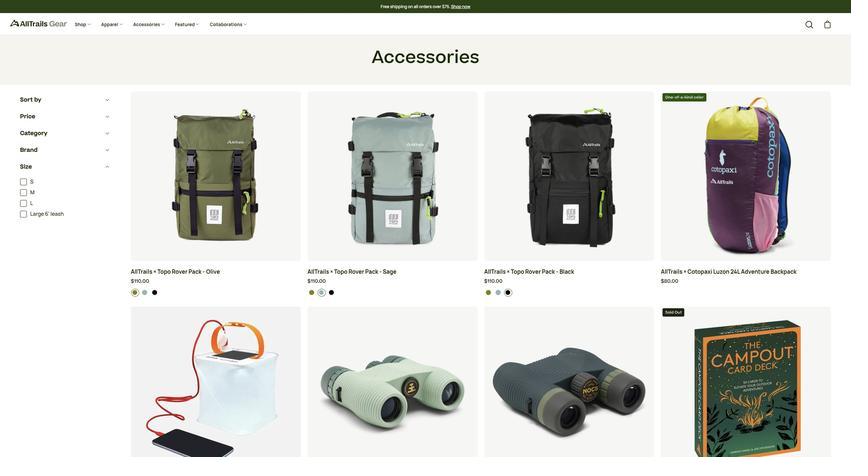 Task type: describe. For each thing, give the bounding box(es) containing it.
on
[[408, 4, 413, 9]]

l
[[30, 200, 33, 207]]

over
[[433, 4, 442, 9]]

topo for alltrails × topo rover pack - sage
[[334, 269, 348, 276]]

price button
[[20, 108, 111, 125]]

brand button
[[20, 142, 111, 159]]

$110.00 for alltrails × topo rover pack - olive
[[131, 278, 149, 286]]

alltrails × cotopaxi luzon 24l adventure backpack $80.00
[[662, 269, 797, 286]]

toggle plus image for accessories
[[161, 22, 165, 26]]

brand
[[20, 146, 38, 154]]

toggle plus image for apparel
[[119, 22, 123, 26]]

collaborations
[[210, 21, 243, 27]]

black radio for alltrails × topo rover pack - black
[[505, 289, 513, 297]]

s
[[30, 179, 33, 186]]

toggle plus image for shop
[[87, 22, 91, 26]]

olive image for alltrails × topo rover pack - sage
[[309, 291, 315, 296]]

sort by
[[20, 96, 41, 104]]

option group for alltrails × topo rover pack - sage
[[308, 289, 478, 297]]

0 vertical spatial accessories
[[133, 21, 161, 27]]

olive radio for alltrails × topo rover pack - sage
[[308, 289, 316, 297]]

sage radio for alltrails × topo rover pack - black
[[495, 289, 503, 297]]

olive
[[206, 269, 220, 276]]

rover for sage
[[349, 269, 364, 276]]

$110.00 for alltrails × topo rover pack - black
[[485, 278, 503, 286]]

by
[[34, 96, 41, 104]]

option group for alltrails × topo rover pack - olive
[[131, 289, 301, 297]]

accessories link
[[128, 16, 170, 33]]

$80.00 link
[[662, 278, 832, 286]]

free
[[381, 4, 390, 9]]

olive radio for alltrails × topo rover pack - black
[[485, 289, 493, 297]]

× for alltrails × topo rover pack - sage
[[330, 269, 333, 276]]

sage radio for alltrails × topo rover pack - olive
[[141, 289, 149, 297]]

black image for alltrails × topo rover pack - black
[[506, 291, 511, 296]]

olive image for alltrails × topo rover pack - black
[[486, 291, 491, 296]]

Black radio
[[151, 289, 159, 297]]

× for alltrails × cotopaxi luzon 24l adventure backpack
[[684, 269, 687, 276]]

alltrails × topo rover pack - sage $110.00
[[308, 269, 397, 286]]

s m
[[30, 179, 35, 196]]

size
[[20, 163, 32, 171]]

sage image for alltrails × topo rover pack - black
[[496, 291, 501, 296]]

category
[[20, 129, 47, 138]]

featured
[[175, 21, 196, 27]]

all
[[414, 4, 419, 9]]

leash
[[51, 211, 64, 218]]

alltrails for alltrails × topo rover pack - black
[[485, 269, 506, 276]]

size button
[[20, 159, 111, 175]]

alltrails for alltrails × topo rover pack - sage
[[308, 269, 329, 276]]

Sage radio
[[318, 289, 326, 297]]

cotopaxi
[[688, 269, 713, 276]]

pack for sage
[[366, 269, 379, 276]]

alltrails × topo rover pack - sage link
[[308, 268, 478, 277]]

alltrails for alltrails × cotopaxi luzon 24l adventure backpack
[[662, 269, 683, 276]]

24l
[[731, 269, 741, 276]]

luzon
[[714, 269, 730, 276]]

shop now link
[[452, 4, 471, 10]]

$75.
[[443, 4, 451, 9]]

black
[[560, 269, 575, 276]]

apparel
[[101, 21, 119, 27]]

6'
[[45, 211, 50, 218]]

$80.00
[[662, 278, 679, 286]]



Task type: locate. For each thing, give the bounding box(es) containing it.
2 horizontal spatial toggle plus image
[[243, 22, 248, 26]]

free shipping on all orders over $75. shop now
[[381, 4, 471, 9]]

olive image
[[309, 291, 315, 296], [486, 291, 491, 296]]

alltrails for alltrails × topo rover pack - olive
[[131, 269, 153, 276]]

price
[[20, 113, 35, 121]]

2 $110.00 link from the left
[[308, 278, 478, 286]]

shop
[[452, 4, 462, 9], [75, 21, 87, 27]]

1 topo from the left
[[158, 269, 171, 276]]

shop link
[[70, 16, 96, 33]]

toggle plus image for collaborations
[[243, 22, 248, 26]]

black image inside option
[[152, 291, 157, 296]]

option group for alltrails × topo rover pack - black
[[485, 289, 655, 297]]

0 horizontal spatial toggle plus image
[[87, 22, 91, 26]]

1 horizontal spatial $110.00
[[308, 278, 326, 286]]

alltrails × cotopaxi luzon 24l adventure backpack link
[[662, 268, 832, 277]]

pack inside the alltrails × topo rover pack - olive $110.00
[[189, 269, 202, 276]]

0 horizontal spatial olive image
[[309, 291, 315, 296]]

2 option group from the left
[[308, 289, 478, 297]]

alltrails
[[131, 269, 153, 276], [308, 269, 329, 276], [485, 269, 506, 276], [662, 269, 683, 276]]

3 toggle plus image from the left
[[243, 22, 248, 26]]

- inside alltrails × topo rover pack - black $110.00
[[557, 269, 559, 276]]

1 option group from the left
[[131, 289, 301, 297]]

2 alltrails from the left
[[308, 269, 329, 276]]

2 toggle plus image from the left
[[196, 22, 200, 26]]

1 horizontal spatial $110.00 link
[[308, 278, 478, 286]]

- for black
[[557, 269, 559, 276]]

2 black radio from the left
[[505, 289, 513, 297]]

1 vertical spatial shop
[[75, 21, 87, 27]]

1 horizontal spatial olive radio
[[308, 289, 316, 297]]

1 sage image from the left
[[142, 291, 148, 296]]

topo inside alltrails × topo rover pack - black $110.00
[[511, 269, 525, 276]]

$110.00 for alltrails × topo rover pack - sage
[[308, 278, 326, 286]]

sort by button
[[20, 92, 111, 108]]

- left the 'olive'
[[203, 269, 205, 276]]

rover inside the alltrails × topo rover pack - olive $110.00
[[172, 269, 188, 276]]

$110.00
[[131, 278, 149, 286], [308, 278, 326, 286], [485, 278, 503, 286]]

2 horizontal spatial option group
[[485, 289, 655, 297]]

$110.00 inside the alltrails × topo rover pack - olive $110.00
[[131, 278, 149, 286]]

topo inside the alltrails × topo rover pack - olive $110.00
[[158, 269, 171, 276]]

0 horizontal spatial -
[[203, 269, 205, 276]]

0 horizontal spatial black radio
[[328, 289, 336, 297]]

toggle plus image
[[87, 22, 91, 26], [119, 22, 123, 26]]

alltrails × topo rover pack - olive link
[[131, 268, 301, 277]]

black image
[[329, 291, 334, 296]]

adventure
[[742, 269, 770, 276]]

1 horizontal spatial topo
[[334, 269, 348, 276]]

sort
[[20, 96, 33, 104]]

black image down alltrails × topo rover pack - black $110.00
[[506, 291, 511, 296]]

2 olive image from the left
[[486, 291, 491, 296]]

$110.00 link down alltrails × topo rover pack - black link
[[485, 278, 655, 286]]

2 olive radio from the left
[[308, 289, 316, 297]]

l large 6' leash
[[30, 200, 64, 218]]

m
[[30, 189, 35, 196]]

0 horizontal spatial black image
[[152, 291, 157, 296]]

1 horizontal spatial olive image
[[486, 291, 491, 296]]

1 olive image from the left
[[309, 291, 315, 296]]

3 pack from the left
[[542, 269, 555, 276]]

2 rover from the left
[[349, 269, 364, 276]]

1 horizontal spatial accessories
[[372, 45, 480, 70]]

option group down "alltrails × topo rover pack - olive" link
[[131, 289, 301, 297]]

1 horizontal spatial -
[[380, 269, 382, 276]]

2 horizontal spatial rover
[[526, 269, 541, 276]]

pack left sage
[[366, 269, 379, 276]]

- for olive
[[203, 269, 205, 276]]

Black radio
[[328, 289, 336, 297], [505, 289, 513, 297]]

× for alltrails × topo rover pack - olive
[[154, 269, 156, 276]]

alltrails × topo rover pack - black $110.00
[[485, 269, 575, 286]]

× for alltrails × topo rover pack - black
[[507, 269, 510, 276]]

2 black image from the left
[[506, 291, 511, 296]]

1 horizontal spatial rover
[[349, 269, 364, 276]]

$110.00 link for alltrails × topo rover pack - black
[[485, 278, 655, 286]]

2 horizontal spatial pack
[[542, 269, 555, 276]]

3 $110.00 link from the left
[[485, 278, 655, 286]]

1 vertical spatial accessories
[[372, 45, 480, 70]]

sage
[[383, 269, 397, 276]]

2 sage radio from the left
[[495, 289, 503, 297]]

toggle plus image for featured
[[196, 22, 200, 26]]

1 - from the left
[[203, 269, 205, 276]]

1 horizontal spatial sage image
[[496, 291, 501, 296]]

3 - from the left
[[557, 269, 559, 276]]

×
[[154, 269, 156, 276], [330, 269, 333, 276], [507, 269, 510, 276], [684, 269, 687, 276]]

1 $110.00 from the left
[[131, 278, 149, 286]]

0 horizontal spatial topo
[[158, 269, 171, 276]]

shop left apparel
[[75, 21, 87, 27]]

0 horizontal spatial shop
[[75, 21, 87, 27]]

olive image
[[132, 291, 138, 296]]

1 alltrails from the left
[[131, 269, 153, 276]]

1 toggle plus image from the left
[[87, 22, 91, 26]]

2 horizontal spatial topo
[[511, 269, 525, 276]]

2 horizontal spatial $110.00
[[485, 278, 503, 286]]

backpack
[[771, 269, 797, 276]]

1 horizontal spatial black image
[[506, 291, 511, 296]]

black radio down alltrails × topo rover pack - black $110.00
[[505, 289, 513, 297]]

1 horizontal spatial pack
[[366, 269, 379, 276]]

0 horizontal spatial $110.00 link
[[131, 278, 301, 286]]

pack inside alltrails × topo rover pack - black $110.00
[[542, 269, 555, 276]]

- inside alltrails × topo rover pack - sage $110.00
[[380, 269, 382, 276]]

- for sage
[[380, 269, 382, 276]]

shop inside shop 'link'
[[75, 21, 87, 27]]

1 olive radio from the left
[[131, 289, 139, 297]]

3 alltrails from the left
[[485, 269, 506, 276]]

0 horizontal spatial option group
[[131, 289, 301, 297]]

2 $110.00 from the left
[[308, 278, 326, 286]]

1 black radio from the left
[[328, 289, 336, 297]]

0 horizontal spatial sage image
[[142, 291, 148, 296]]

2 horizontal spatial $110.00 link
[[485, 278, 655, 286]]

topo
[[158, 269, 171, 276], [334, 269, 348, 276], [511, 269, 525, 276]]

1 horizontal spatial shop
[[452, 4, 462, 9]]

toggle plus image left accessories link
[[119, 22, 123, 26]]

black radio for alltrails × topo rover pack - sage
[[328, 289, 336, 297]]

2 topo from the left
[[334, 269, 348, 276]]

2 horizontal spatial olive radio
[[485, 289, 493, 297]]

rover inside alltrails × topo rover pack - black $110.00
[[526, 269, 541, 276]]

-
[[203, 269, 205, 276], [380, 269, 382, 276], [557, 269, 559, 276]]

1 sage radio from the left
[[141, 289, 149, 297]]

0 horizontal spatial $110.00
[[131, 278, 149, 286]]

black radio right sage option
[[328, 289, 336, 297]]

Olive radio
[[131, 289, 139, 297], [308, 289, 316, 297], [485, 289, 493, 297]]

$110.00 link
[[131, 278, 301, 286], [308, 278, 478, 286], [485, 278, 655, 286]]

1 pack from the left
[[189, 269, 202, 276]]

option group down alltrails × topo rover pack - black link
[[485, 289, 655, 297]]

2 horizontal spatial -
[[557, 269, 559, 276]]

0 horizontal spatial olive radio
[[131, 289, 139, 297]]

1 × from the left
[[154, 269, 156, 276]]

alltrails inside the alltrails × topo rover pack - olive $110.00
[[131, 269, 153, 276]]

apparel link
[[96, 16, 128, 33]]

toggle plus image
[[161, 22, 165, 26], [196, 22, 200, 26], [243, 22, 248, 26]]

rover for black
[[526, 269, 541, 276]]

3 × from the left
[[507, 269, 510, 276]]

topo for alltrails × topo rover pack - black
[[511, 269, 525, 276]]

0 horizontal spatial accessories
[[133, 21, 161, 27]]

toggle plus image inside featured link
[[196, 22, 200, 26]]

topo for alltrails × topo rover pack - olive
[[158, 269, 171, 276]]

pack for black
[[542, 269, 555, 276]]

pack left the 'olive'
[[189, 269, 202, 276]]

rover
[[172, 269, 188, 276], [349, 269, 364, 276], [526, 269, 541, 276]]

$110.00 link down alltrails × topo rover pack - sage link
[[308, 278, 478, 286]]

2 sage image from the left
[[496, 291, 501, 296]]

toggle plus image inside collaborations link
[[243, 22, 248, 26]]

toggle plus image inside shop 'link'
[[87, 22, 91, 26]]

2 - from the left
[[380, 269, 382, 276]]

4 × from the left
[[684, 269, 687, 276]]

alltrails inside alltrails × topo rover pack - black $110.00
[[485, 269, 506, 276]]

× inside alltrails × topo rover pack - sage $110.00
[[330, 269, 333, 276]]

collaborations link
[[205, 16, 253, 33]]

toggle plus image left apparel
[[87, 22, 91, 26]]

option group down alltrails × topo rover pack - sage link
[[308, 289, 478, 297]]

black image for alltrails × topo rover pack - olive
[[152, 291, 157, 296]]

shipping
[[390, 4, 407, 9]]

alltrails × topo rover pack - olive $110.00
[[131, 269, 220, 286]]

1 horizontal spatial sage radio
[[495, 289, 503, 297]]

$110.00 link down "alltrails × topo rover pack - olive" link
[[131, 278, 301, 286]]

black image
[[152, 291, 157, 296], [506, 291, 511, 296]]

$110.00 inside alltrails × topo rover pack - black $110.00
[[485, 278, 503, 286]]

1 horizontal spatial option group
[[308, 289, 478, 297]]

sage image for alltrails × topo rover pack - olive
[[142, 291, 148, 296]]

1 toggle plus image from the left
[[161, 22, 165, 26]]

4 alltrails from the left
[[662, 269, 683, 276]]

0 horizontal spatial rover
[[172, 269, 188, 276]]

- inside the alltrails × topo rover pack - olive $110.00
[[203, 269, 205, 276]]

pack for olive
[[189, 269, 202, 276]]

$110.00 link for alltrails × topo rover pack - olive
[[131, 278, 301, 286]]

3 olive radio from the left
[[485, 289, 493, 297]]

3 $110.00 from the left
[[485, 278, 503, 286]]

accessories
[[133, 21, 161, 27], [372, 45, 480, 70]]

rover inside alltrails × topo rover pack - sage $110.00
[[349, 269, 364, 276]]

toggle plus image inside accessories link
[[161, 22, 165, 26]]

× inside the alltrails × topo rover pack - olive $110.00
[[154, 269, 156, 276]]

alltrails inside alltrails × topo rover pack - sage $110.00
[[308, 269, 329, 276]]

rover for olive
[[172, 269, 188, 276]]

3 rover from the left
[[526, 269, 541, 276]]

option group
[[131, 289, 301, 297], [308, 289, 478, 297], [485, 289, 655, 297]]

large
[[30, 211, 44, 218]]

topo inside alltrails × topo rover pack - sage $110.00
[[334, 269, 348, 276]]

now
[[463, 4, 471, 9]]

1 horizontal spatial black radio
[[505, 289, 513, 297]]

1 rover from the left
[[172, 269, 188, 276]]

1 horizontal spatial toggle plus image
[[196, 22, 200, 26]]

sage image
[[319, 291, 324, 296]]

sage image
[[142, 291, 148, 296], [496, 291, 501, 296]]

0 horizontal spatial toggle plus image
[[161, 22, 165, 26]]

pack left black
[[542, 269, 555, 276]]

1 horizontal spatial toggle plus image
[[119, 22, 123, 26]]

toggle plus image inside apparel link
[[119, 22, 123, 26]]

$110.00 link for alltrails × topo rover pack - sage
[[308, 278, 478, 286]]

orders
[[419, 4, 432, 9]]

0 vertical spatial shop
[[452, 4, 462, 9]]

pack inside alltrails × topo rover pack - sage $110.00
[[366, 269, 379, 276]]

- left sage
[[380, 269, 382, 276]]

0 horizontal spatial sage radio
[[141, 289, 149, 297]]

0 horizontal spatial pack
[[189, 269, 202, 276]]

category button
[[20, 125, 111, 142]]

$110.00 inside alltrails × topo rover pack - sage $110.00
[[308, 278, 326, 286]]

× inside alltrails × cotopaxi luzon 24l adventure backpack $80.00
[[684, 269, 687, 276]]

2 pack from the left
[[366, 269, 379, 276]]

2 × from the left
[[330, 269, 333, 276]]

featured link
[[170, 16, 205, 33]]

1 black image from the left
[[152, 291, 157, 296]]

olive radio for alltrails × topo rover pack - olive
[[131, 289, 139, 297]]

1 $110.00 link from the left
[[131, 278, 301, 286]]

- left black
[[557, 269, 559, 276]]

shop right the $75.
[[452, 4, 462, 9]]

3 topo from the left
[[511, 269, 525, 276]]

alltrails inside alltrails × cotopaxi luzon 24l adventure backpack $80.00
[[662, 269, 683, 276]]

2 toggle plus image from the left
[[119, 22, 123, 26]]

pack
[[189, 269, 202, 276], [366, 269, 379, 276], [542, 269, 555, 276]]

alltrails × topo rover pack - black link
[[485, 268, 655, 277]]

black image right olive icon
[[152, 291, 157, 296]]

3 option group from the left
[[485, 289, 655, 297]]

Sage radio
[[141, 289, 149, 297], [495, 289, 503, 297]]

× inside alltrails × topo rover pack - black $110.00
[[507, 269, 510, 276]]



Task type: vqa. For each thing, say whether or not it's contained in the screenshot.
Long within EVERYDAY EXPLORER LONG SLEEVE TEE - HEATHER FOREST $45.00
no



